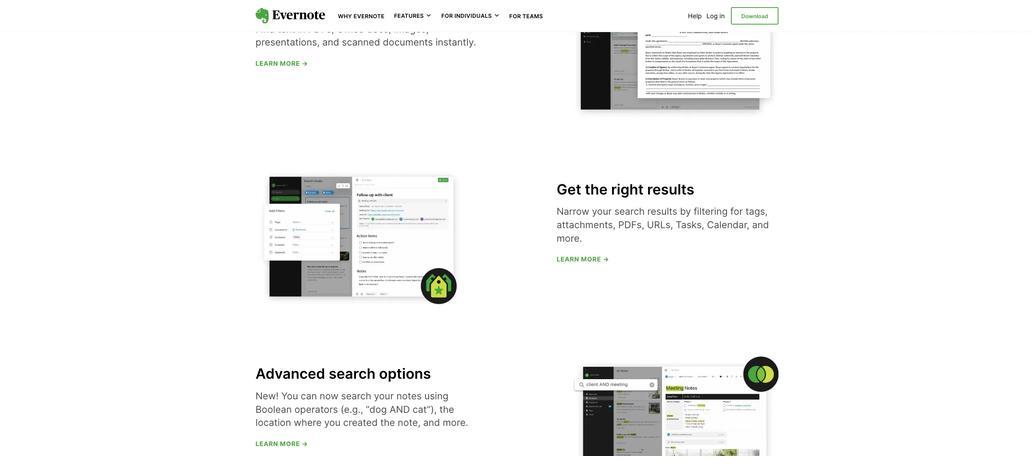 Task type: describe. For each thing, give the bounding box(es) containing it.
note,
[[398, 417, 421, 428]]

search inside new! you can now search your notes using boolean operators (e.g., "dog and cat"), the location where you created the note, and more.
[[341, 390, 371, 402]]

0 vertical spatial learn more →
[[256, 59, 308, 67]]

in inside find text in pdfs, office docs, images, presentations, and scanned documents instantly.
[[298, 23, 305, 35]]

you
[[281, 390, 298, 402]]

why evernote link
[[338, 12, 385, 20]]

filtering
[[694, 206, 728, 217]]

new!
[[256, 390, 279, 402]]

search pdf evernote feature image
[[573, 0, 779, 119]]

features
[[394, 12, 424, 19]]

0 vertical spatial →
[[302, 59, 308, 67]]

log in
[[707, 12, 725, 20]]

learn for advanced search options
[[256, 440, 278, 448]]

results for right
[[647, 181, 694, 198]]

operators
[[294, 404, 338, 415]]

your inside new! you can now search your notes using boolean operators (e.g., "dog and cat"), the location where you created the note, and more.
[[374, 390, 394, 402]]

can
[[301, 390, 317, 402]]

download link
[[731, 7, 779, 25]]

and inside find text in pdfs, office docs, images, presentations, and scanned documents instantly.
[[322, 37, 339, 48]]

0 vertical spatial learn
[[256, 59, 278, 67]]

using
[[424, 390, 448, 402]]

why
[[338, 13, 352, 19]]

learn more → for advanced search options
[[256, 440, 308, 448]]

scanned
[[342, 37, 380, 48]]

"dog
[[366, 404, 387, 415]]

for for for teams
[[509, 13, 521, 19]]

boolean
[[256, 404, 292, 415]]

features button
[[394, 12, 432, 20]]

for teams link
[[509, 12, 543, 20]]

by
[[680, 206, 691, 217]]

documents
[[383, 37, 433, 48]]

learn for get the right results
[[557, 255, 579, 263]]

→ for advanced search options
[[302, 440, 308, 448]]

get the right results
[[557, 181, 694, 198]]

pdfs, inside find text in pdfs, office docs, images, presentations, and scanned documents instantly.
[[308, 23, 334, 35]]

docs,
[[367, 23, 391, 35]]

log
[[707, 12, 718, 20]]

more for get the right results
[[581, 255, 601, 263]]

0 horizontal spatial the
[[380, 417, 395, 428]]

download
[[741, 13, 768, 19]]

now
[[320, 390, 338, 402]]

notes
[[397, 390, 422, 402]]

advanced search options
[[256, 365, 431, 382]]

urls,
[[647, 219, 673, 231]]

help
[[688, 12, 702, 20]]

log in link
[[707, 12, 725, 20]]

pdfs, inside narrow your search results by filtering for tags, attachments, pdfs, urls, tasks, calendar, and more.
[[618, 219, 644, 231]]

narrow
[[557, 206, 589, 217]]

cat"),
[[413, 404, 437, 415]]

0 vertical spatial in
[[720, 12, 725, 20]]

tags,
[[746, 206, 768, 217]]

find
[[256, 23, 275, 35]]



Task type: locate. For each thing, give the bounding box(es) containing it.
and down tags, on the right top of page
[[752, 219, 769, 231]]

and
[[390, 404, 410, 415]]

advanced search feature showcase evernote image
[[573, 356, 779, 456]]

learn more → link
[[256, 59, 308, 67], [557, 255, 609, 263], [256, 440, 308, 448]]

right
[[611, 181, 644, 198]]

1 vertical spatial results
[[647, 206, 677, 217]]

office
[[337, 23, 364, 35]]

your up attachments,
[[592, 206, 612, 217]]

for inside for teams link
[[509, 13, 521, 19]]

help link
[[688, 12, 702, 20]]

search
[[615, 206, 645, 217], [329, 365, 376, 382], [341, 390, 371, 402]]

learn down attachments,
[[557, 255, 579, 263]]

and down cat"), at the left bottom
[[423, 417, 440, 428]]

location
[[256, 417, 291, 428]]

1 horizontal spatial your
[[592, 206, 612, 217]]

for inside for individuals button
[[441, 12, 453, 19]]

your inside narrow your search results by filtering for tags, attachments, pdfs, urls, tasks, calendar, and more.
[[592, 206, 612, 217]]

results up by
[[647, 181, 694, 198]]

0 horizontal spatial for
[[441, 12, 453, 19]]

the down "dog
[[380, 417, 395, 428]]

for
[[441, 12, 453, 19], [509, 13, 521, 19]]

2 vertical spatial →
[[302, 440, 308, 448]]

more down location
[[280, 440, 300, 448]]

for for for individuals
[[441, 12, 453, 19]]

tasks,
[[676, 219, 704, 231]]

0 horizontal spatial in
[[298, 23, 305, 35]]

attachments,
[[557, 219, 616, 231]]

the right get
[[585, 181, 608, 198]]

for
[[730, 206, 743, 217]]

2 vertical spatial the
[[380, 417, 395, 428]]

2 horizontal spatial the
[[585, 181, 608, 198]]

1 horizontal spatial more.
[[557, 232, 582, 244]]

0 vertical spatial results
[[647, 181, 694, 198]]

advanced
[[256, 365, 325, 382]]

narrow your search results by filtering for tags, attachments, pdfs, urls, tasks, calendar, and more.
[[557, 206, 769, 244]]

evernote logo image
[[256, 8, 325, 24]]

your up "dog
[[374, 390, 394, 402]]

results up urls, at the right of the page
[[647, 206, 677, 217]]

1 vertical spatial your
[[374, 390, 394, 402]]

instantly.
[[436, 37, 476, 48]]

for individuals
[[441, 12, 492, 19]]

0 horizontal spatial pdfs,
[[308, 23, 334, 35]]

0 vertical spatial search
[[615, 206, 645, 217]]

more
[[280, 59, 300, 67], [581, 255, 601, 263], [280, 440, 300, 448]]

1 vertical spatial in
[[298, 23, 305, 35]]

0 vertical spatial the
[[585, 181, 608, 198]]

1 horizontal spatial pdfs,
[[618, 219, 644, 231]]

teams
[[523, 13, 543, 19]]

learn more → link for advanced search options
[[256, 440, 308, 448]]

1 horizontal spatial in
[[720, 12, 725, 20]]

text
[[278, 23, 295, 35]]

learn more → link down presentations,
[[256, 59, 308, 67]]

learn more →
[[256, 59, 308, 67], [557, 255, 609, 263], [256, 440, 308, 448]]

0 horizontal spatial and
[[322, 37, 339, 48]]

for teams
[[509, 13, 543, 19]]

0 vertical spatial pdfs,
[[308, 23, 334, 35]]

find text in pdfs, office docs, images, presentations, and scanned documents instantly.
[[256, 23, 476, 48]]

learn more → link down location
[[256, 440, 308, 448]]

results
[[647, 181, 694, 198], [647, 206, 677, 217]]

search down right
[[615, 206, 645, 217]]

1 results from the top
[[647, 181, 694, 198]]

1 vertical spatial pdfs,
[[618, 219, 644, 231]]

1 vertical spatial and
[[752, 219, 769, 231]]

1 horizontal spatial for
[[509, 13, 521, 19]]

2 horizontal spatial and
[[752, 219, 769, 231]]

→ for get the right results
[[603, 255, 609, 263]]

2 vertical spatial learn more → link
[[256, 440, 308, 448]]

more down presentations,
[[280, 59, 300, 67]]

search inside narrow your search results by filtering for tags, attachments, pdfs, urls, tasks, calendar, and more.
[[615, 206, 645, 217]]

1 vertical spatial more
[[581, 255, 601, 263]]

and
[[322, 37, 339, 48], [752, 219, 769, 231], [423, 417, 440, 428]]

0 vertical spatial your
[[592, 206, 612, 217]]

0 horizontal spatial more.
[[443, 417, 468, 428]]

the down 'using'
[[439, 404, 454, 415]]

2 vertical spatial learn
[[256, 440, 278, 448]]

you
[[324, 417, 341, 428]]

more for advanced search options
[[280, 440, 300, 448]]

learn down presentations,
[[256, 59, 278, 67]]

0 vertical spatial and
[[322, 37, 339, 48]]

presentations,
[[256, 37, 320, 48]]

and inside narrow your search results by filtering for tags, attachments, pdfs, urls, tasks, calendar, and more.
[[752, 219, 769, 231]]

more.
[[557, 232, 582, 244], [443, 417, 468, 428]]

more. down attachments,
[[557, 232, 582, 244]]

created
[[343, 417, 378, 428]]

the
[[585, 181, 608, 198], [439, 404, 454, 415], [380, 417, 395, 428]]

evernote
[[354, 13, 385, 19]]

2 vertical spatial learn more →
[[256, 440, 308, 448]]

2 vertical spatial more
[[280, 440, 300, 448]]

learn more → down attachments,
[[557, 255, 609, 263]]

your
[[592, 206, 612, 217], [374, 390, 394, 402]]

in
[[720, 12, 725, 20], [298, 23, 305, 35]]

in right log
[[720, 12, 725, 20]]

search up now
[[329, 365, 376, 382]]

1 vertical spatial more.
[[443, 417, 468, 428]]

1 vertical spatial →
[[603, 255, 609, 263]]

1 horizontal spatial and
[[423, 417, 440, 428]]

individuals
[[455, 12, 492, 19]]

where
[[294, 417, 322, 428]]

1 vertical spatial search
[[329, 365, 376, 382]]

(e.g.,
[[341, 404, 363, 415]]

learn down location
[[256, 440, 278, 448]]

0 horizontal spatial your
[[374, 390, 394, 402]]

options
[[379, 365, 431, 382]]

for individuals button
[[441, 12, 500, 20]]

search up (e.g.,
[[341, 390, 371, 402]]

more. inside narrow your search results by filtering for tags, attachments, pdfs, urls, tasks, calendar, and more.
[[557, 232, 582, 244]]

more. down 'using'
[[443, 417, 468, 428]]

→
[[302, 59, 308, 67], [603, 255, 609, 263], [302, 440, 308, 448]]

for left teams
[[509, 13, 521, 19]]

results for search
[[647, 206, 677, 217]]

1 horizontal spatial the
[[439, 404, 454, 415]]

1 vertical spatial learn more →
[[557, 255, 609, 263]]

for left individuals
[[441, 12, 453, 19]]

pdfs,
[[308, 23, 334, 35], [618, 219, 644, 231]]

0 vertical spatial more.
[[557, 232, 582, 244]]

pdfs, left urls, at the right of the page
[[618, 219, 644, 231]]

pdfs, left office
[[308, 23, 334, 35]]

2 vertical spatial search
[[341, 390, 371, 402]]

in right "text"
[[298, 23, 305, 35]]

1 vertical spatial learn more → link
[[557, 255, 609, 263]]

learn more → for get the right results
[[557, 255, 609, 263]]

1 vertical spatial the
[[439, 404, 454, 415]]

new! you can now search your notes using boolean operators (e.g., "dog and cat"), the location where you created the note, and more.
[[256, 390, 468, 428]]

learn more → down location
[[256, 440, 308, 448]]

1 vertical spatial learn
[[557, 255, 579, 263]]

why evernote
[[338, 13, 385, 19]]

2 vertical spatial and
[[423, 417, 440, 428]]

0 vertical spatial learn more → link
[[256, 59, 308, 67]]

2 results from the top
[[647, 206, 677, 217]]

results inside narrow your search results by filtering for tags, attachments, pdfs, urls, tasks, calendar, and more.
[[647, 206, 677, 217]]

more. inside new! you can now search your notes using boolean operators (e.g., "dog and cat"), the location where you created the note, and more.
[[443, 417, 468, 428]]

calendar,
[[707, 219, 750, 231]]

more down attachments,
[[581, 255, 601, 263]]

get
[[557, 181, 581, 198]]

learn more → link for get the right results
[[557, 255, 609, 263]]

learn
[[256, 59, 278, 67], [557, 255, 579, 263], [256, 440, 278, 448]]

getting the right results from your search image
[[256, 170, 462, 306]]

learn more → link down attachments,
[[557, 255, 609, 263]]

images,
[[394, 23, 429, 35]]

learn more → down presentations,
[[256, 59, 308, 67]]

and inside new! you can now search your notes using boolean operators (e.g., "dog and cat"), the location where you created the note, and more.
[[423, 417, 440, 428]]

0 vertical spatial more
[[280, 59, 300, 67]]

and down office
[[322, 37, 339, 48]]



Task type: vqa. For each thing, say whether or not it's contained in the screenshot.
scanned
yes



